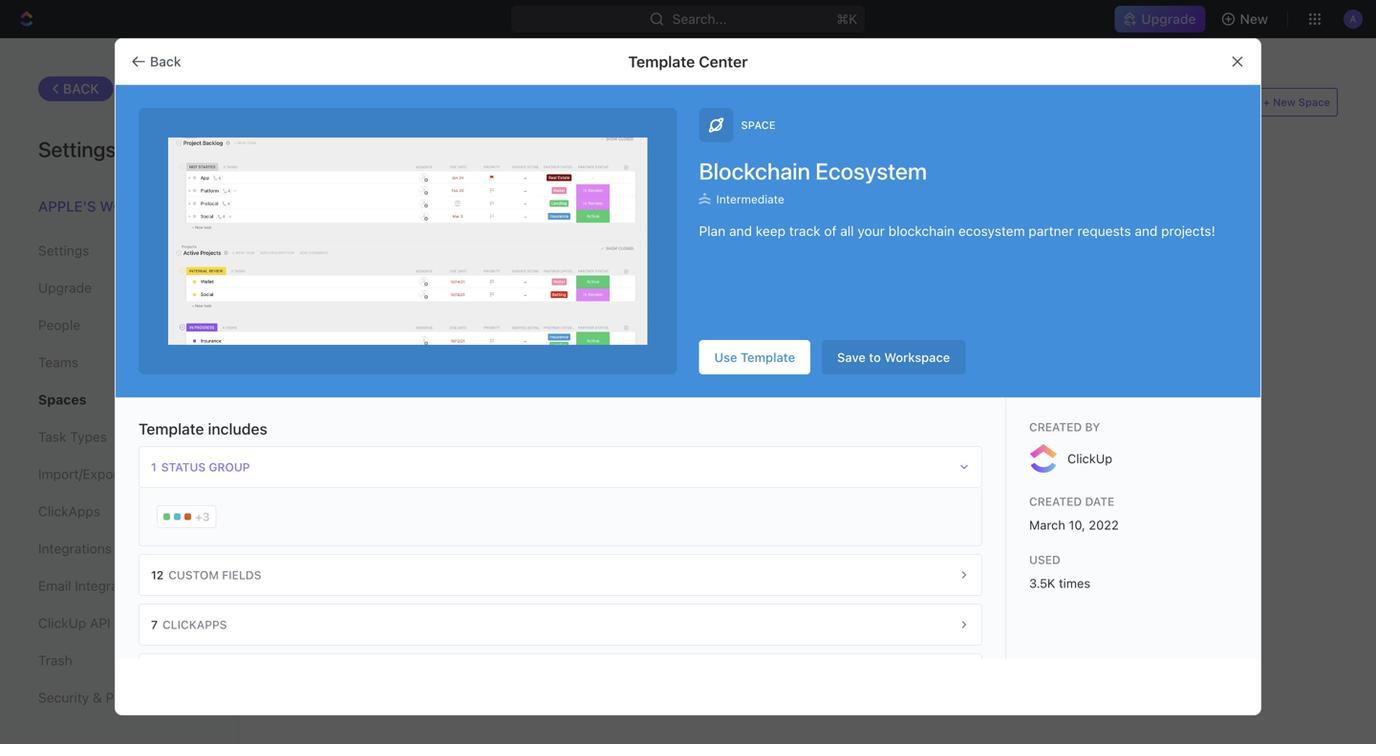 Task type: vqa. For each thing, say whether or not it's contained in the screenshot.
left Upgrade
yes



Task type: locate. For each thing, give the bounding box(es) containing it.
created inside 'created date march 10, 2022'
[[1030, 495, 1082, 509]]

spaces
[[277, 94, 335, 112], [467, 94, 525, 112], [689, 94, 747, 112], [38, 392, 86, 408]]

clickup up trash
[[38, 616, 86, 631]]

clickapps
[[162, 618, 227, 632]]

created left by
[[1030, 421, 1082, 434]]

partner
[[1029, 223, 1074, 239]]

2 horizontal spatial new
[[1273, 96, 1296, 108]]

clickup
[[1068, 452, 1113, 466], [38, 616, 86, 631]]

created
[[1030, 421, 1082, 434], [1030, 495, 1082, 509]]

people
[[38, 317, 80, 333]]

0 vertical spatial template
[[628, 53, 695, 71]]

workspace inside settings element
[[100, 198, 188, 215]]

to
[[869, 350, 881, 365]]

new up '+' at right top
[[1240, 11, 1268, 27]]

0 horizontal spatial upgrade
[[38, 280, 92, 296]]

template center
[[628, 53, 748, 71]]

used
[[1030, 553, 1061, 567]]

template right use
[[741, 350, 795, 365]]

2 vertical spatial template
[[139, 420, 204, 438]]

1 vertical spatial upgrade
[[38, 280, 92, 296]]

upgrade up people
[[38, 280, 92, 296]]

space
[[1299, 96, 1331, 108], [741, 119, 776, 131]]

+
[[1264, 96, 1270, 108]]

0 vertical spatial upgrade link
[[1115, 6, 1206, 33]]

settings down apple's
[[38, 243, 89, 259]]

integrations link
[[38, 533, 200, 565]]

settings up apple's
[[38, 137, 116, 162]]

march
[[1030, 518, 1066, 532]]

template for template center
[[628, 53, 695, 71]]

1 vertical spatial template
[[741, 350, 795, 365]]

email integration link
[[38, 570, 200, 603]]

date
[[1085, 495, 1115, 509]]

0 vertical spatial created
[[1030, 421, 1082, 434]]

teams
[[38, 355, 78, 370]]

0 horizontal spatial workspace
[[100, 198, 188, 215]]

0 vertical spatial workspace
[[100, 198, 188, 215]]

back button
[[123, 46, 193, 77]]

projects!
[[1162, 223, 1216, 239]]

use
[[715, 350, 738, 365]]

new button
[[1214, 4, 1280, 34]]

upgrade link left new button
[[1115, 6, 1206, 33]]

clickup for clickup
[[1068, 452, 1113, 466]]

your
[[858, 223, 885, 239]]

1 horizontal spatial space
[[1299, 96, 1331, 108]]

1 vertical spatial settings
[[38, 243, 89, 259]]

1 vertical spatial upgrade link
[[38, 272, 200, 304]]

workspace
[[100, 198, 188, 215], [885, 350, 950, 365]]

1 settings from the top
[[38, 137, 116, 162]]

new up '1'
[[129, 431, 153, 444]]

1 vertical spatial space
[[741, 119, 776, 131]]

spaces down center in the top of the page
[[689, 94, 747, 112]]

clickup down by
[[1068, 452, 1113, 466]]

of
[[824, 223, 837, 239]]

1 vertical spatial created
[[1030, 495, 1082, 509]]

0 vertical spatial new
[[1240, 11, 1268, 27]]

0 horizontal spatial upgrade link
[[38, 272, 200, 304]]

new
[[1240, 11, 1268, 27], [1273, 96, 1296, 108], [129, 431, 153, 444]]

1 horizontal spatial template
[[628, 53, 695, 71]]

1 vertical spatial clickup
[[38, 616, 86, 631]]

created date march 10, 2022
[[1030, 495, 1119, 532]]

archived spaces (0)
[[386, 94, 550, 112]]

template includes
[[139, 420, 267, 438]]

space up blockchain
[[741, 119, 776, 131]]

permissions
[[106, 690, 180, 706]]

workspace right to
[[885, 350, 950, 365]]

template up status
[[139, 420, 204, 438]]

0 horizontal spatial template
[[139, 420, 204, 438]]

1 horizontal spatial clickup
[[1068, 452, 1113, 466]]

settings link
[[38, 235, 200, 267]]

upgrade link up people "link"
[[38, 272, 200, 304]]

2 vertical spatial new
[[129, 431, 153, 444]]

workspace up settings link on the left of page
[[100, 198, 188, 215]]

clickup inside the clickup api link
[[38, 616, 86, 631]]

0 horizontal spatial clickup
[[38, 616, 86, 631]]

created for created date march 10, 2022
[[1030, 495, 1082, 509]]

spaces down teams
[[38, 392, 86, 408]]

created up march
[[1030, 495, 1082, 509]]

spaces link
[[38, 384, 200, 416]]

1 and from the left
[[729, 223, 752, 239]]

group
[[209, 461, 250, 474]]

2022
[[1089, 518, 1119, 532]]

template
[[628, 53, 695, 71], [741, 350, 795, 365], [139, 420, 204, 438]]

use template
[[715, 350, 795, 365]]

template up inaccessible spaces
[[628, 53, 695, 71]]

used 3.5k times
[[1030, 553, 1091, 591]]

and right requests
[[1135, 223, 1158, 239]]

1 vertical spatial workspace
[[885, 350, 950, 365]]

and
[[729, 223, 752, 239], [1135, 223, 1158, 239]]

0 vertical spatial settings
[[38, 137, 116, 162]]

keep
[[756, 223, 786, 239]]

clickapps link
[[38, 496, 200, 528]]

space right '+' at right top
[[1299, 96, 1331, 108]]

1 created from the top
[[1030, 421, 1082, 434]]

created for created by
[[1030, 421, 1082, 434]]

0 vertical spatial clickup
[[1068, 452, 1113, 466]]

blockchain
[[889, 223, 955, 239]]

2 created from the top
[[1030, 495, 1082, 509]]

1 horizontal spatial upgrade link
[[1115, 6, 1206, 33]]

settings
[[38, 137, 116, 162], [38, 243, 89, 259]]

1 horizontal spatial and
[[1135, 223, 1158, 239]]

0 horizontal spatial and
[[729, 223, 752, 239]]

1 horizontal spatial new
[[1240, 11, 1268, 27]]

0 vertical spatial upgrade
[[1142, 11, 1196, 27]]

by
[[1085, 421, 1101, 434]]

0 horizontal spatial new
[[129, 431, 153, 444]]

new right '+' at right top
[[1273, 96, 1296, 108]]

0 horizontal spatial space
[[741, 119, 776, 131]]

includes
[[208, 420, 267, 438]]

upgrade inside settings element
[[38, 280, 92, 296]]

2 horizontal spatial template
[[741, 350, 795, 365]]

and right plan
[[729, 223, 752, 239]]

upgrade
[[1142, 11, 1196, 27], [38, 280, 92, 296]]

trash link
[[38, 645, 200, 677]]

save to workspace
[[837, 350, 950, 365]]

upgrade left new button
[[1142, 11, 1196, 27]]

12
[[151, 569, 164, 582]]



Task type: describe. For each thing, give the bounding box(es) containing it.
apple's
[[38, 198, 96, 215]]

status
[[161, 461, 206, 474]]

security & permissions link
[[38, 682, 200, 715]]

fields
[[222, 569, 261, 582]]

custom
[[168, 569, 219, 582]]

back link
[[38, 76, 113, 101]]

1 status group
[[151, 461, 250, 474]]

search...
[[672, 11, 727, 27]]

template for template includes
[[139, 420, 204, 438]]

⌘k
[[837, 11, 858, 27]]

track
[[789, 223, 821, 239]]

integrations
[[38, 541, 112, 557]]

apple's workspace
[[38, 198, 188, 215]]

spaces (1)
[[277, 94, 358, 112]]

spaces left (1)
[[277, 94, 335, 112]]

&
[[93, 690, 102, 706]]

times
[[1059, 576, 1091, 591]]

intermediate
[[716, 192, 785, 206]]

3.5k
[[1030, 576, 1056, 591]]

ecosystem
[[959, 223, 1025, 239]]

2 settings from the top
[[38, 243, 89, 259]]

12 custom fields
[[151, 569, 261, 582]]

archived
[[386, 94, 463, 112]]

1
[[151, 461, 157, 474]]

api
[[90, 616, 111, 631]]

ecosystem
[[816, 158, 927, 184]]

integration
[[75, 578, 142, 594]]

clickapps
[[38, 504, 100, 520]]

clickup api link
[[38, 607, 200, 640]]

1 horizontal spatial upgrade
[[1142, 11, 1196, 27]]

task
[[38, 429, 66, 445]]

7 clickapps
[[151, 618, 227, 632]]

(1)
[[339, 94, 358, 112]]

plan and keep track of all your blockchain ecosystem partner requests and projects!
[[699, 223, 1216, 239]]

+ new space
[[1264, 96, 1331, 108]]

inaccessible spaces
[[578, 94, 750, 112]]

created by
[[1030, 421, 1101, 434]]

import/export
[[38, 466, 123, 482]]

types
[[70, 429, 107, 445]]

10,
[[1069, 518, 1086, 532]]

security
[[38, 690, 89, 706]]

email integration
[[38, 578, 142, 594]]

settings element
[[0, 38, 239, 745]]

clickup for clickup api
[[38, 616, 86, 631]]

trash
[[38, 653, 72, 669]]

back
[[63, 81, 99, 97]]

teams link
[[38, 347, 200, 379]]

email
[[38, 578, 71, 594]]

save
[[837, 350, 866, 365]]

1 vertical spatial new
[[1273, 96, 1296, 108]]

+3
[[195, 510, 210, 524]]

inaccessible
[[578, 94, 685, 112]]

plan
[[699, 223, 726, 239]]

blockchain ecosystem
[[699, 158, 927, 184]]

people link
[[38, 309, 200, 342]]

(0)
[[528, 94, 550, 112]]

new inside button
[[1240, 11, 1268, 27]]

7
[[151, 618, 158, 632]]

spaces left (0)
[[467, 94, 525, 112]]

center
[[699, 53, 748, 71]]

1 horizontal spatial workspace
[[885, 350, 950, 365]]

back
[[150, 54, 181, 69]]

task types
[[38, 429, 107, 445]]

clickup api
[[38, 616, 111, 631]]

security & permissions
[[38, 690, 180, 706]]

import/export link
[[38, 458, 200, 491]]

2 and from the left
[[1135, 223, 1158, 239]]

requests
[[1078, 223, 1131, 239]]

spaces inside settings element
[[38, 392, 86, 408]]

blockchain
[[699, 158, 811, 184]]

0 vertical spatial space
[[1299, 96, 1331, 108]]

all
[[840, 223, 854, 239]]

new inside settings element
[[129, 431, 153, 444]]



